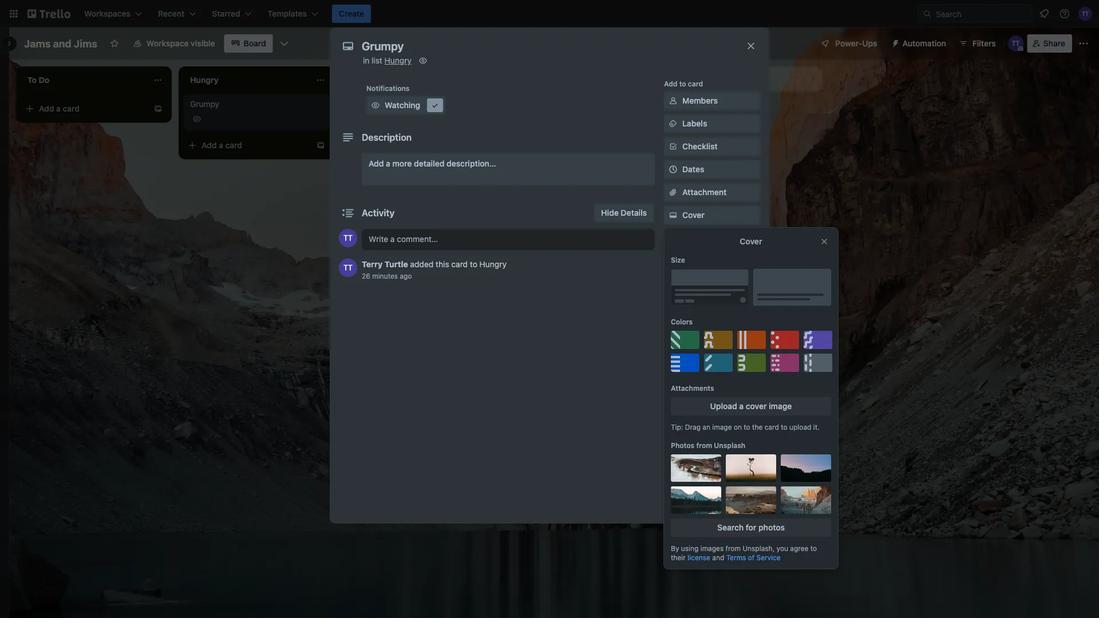 Task type: locate. For each thing, give the bounding box(es) containing it.
actions
[[664, 378, 690, 386]]

ups right size
[[688, 263, 701, 271]]

search for photos
[[717, 523, 785, 533]]

1 horizontal spatial add a card button
[[183, 136, 311, 155]]

1 vertical spatial from
[[726, 545, 741, 553]]

0 vertical spatial power-ups
[[836, 39, 878, 48]]

0 horizontal spatial share
[[683, 492, 704, 501]]

search
[[717, 523, 744, 533]]

customize views image
[[279, 38, 290, 49]]

0 vertical spatial ups
[[862, 39, 878, 48]]

description…
[[447, 159, 496, 168]]

an
[[703, 423, 711, 431]]

list
[[372, 56, 382, 65], [736, 74, 747, 84]]

to
[[679, 80, 686, 88], [470, 260, 477, 269], [744, 423, 750, 431], [781, 423, 788, 431], [811, 545, 817, 553]]

ups
[[862, 39, 878, 48], [688, 263, 701, 271], [727, 279, 742, 289]]

1 horizontal spatial add a card
[[202, 141, 242, 150]]

card
[[688, 80, 703, 88], [63, 104, 80, 113], [388, 104, 405, 113], [225, 141, 242, 150], [451, 260, 468, 269], [765, 423, 779, 431]]

sm image down notifications
[[370, 100, 381, 111]]

1 vertical spatial and
[[712, 554, 724, 562]]

0 horizontal spatial automation
[[664, 309, 703, 317]]

cover
[[683, 210, 705, 220], [740, 237, 762, 246]]

1 vertical spatial cover
[[740, 237, 762, 246]]

image for cover
[[769, 402, 792, 411]]

0 horizontal spatial and
[[53, 37, 71, 50]]

their
[[671, 554, 686, 562]]

for
[[746, 523, 757, 533]]

1 horizontal spatial image
[[769, 402, 792, 411]]

share button
[[1028, 34, 1072, 53], [664, 487, 760, 506]]

sm image inside move link
[[668, 394, 679, 405]]

sm image for copy
[[668, 417, 679, 428]]

power-ups
[[836, 39, 878, 48], [664, 263, 701, 271]]

add a card button for create from template… icon to the left
[[21, 100, 149, 118]]

from inside by using images from unsplash, you agree to their
[[726, 545, 741, 553]]

0 horizontal spatial cover
[[683, 210, 705, 220]]

1 horizontal spatial power-ups
[[836, 39, 878, 48]]

cover down cover 'link'
[[740, 237, 762, 246]]

labels
[[683, 119, 707, 128]]

0 horizontal spatial power-ups
[[664, 263, 701, 271]]

upload
[[710, 402, 737, 411]]

sm image left labels
[[668, 118, 679, 129]]

move link
[[664, 391, 760, 409]]

add to card
[[664, 80, 703, 88]]

image right cover
[[769, 402, 792, 411]]

image for an
[[712, 423, 732, 431]]

1 vertical spatial image
[[712, 423, 732, 431]]

sm image inside labels link
[[668, 118, 679, 129]]

0 horizontal spatial hungry
[[385, 56, 412, 65]]

list right another
[[736, 74, 747, 84]]

1 vertical spatial power-ups
[[664, 263, 701, 271]]

1 horizontal spatial from
[[726, 545, 741, 553]]

0 vertical spatial and
[[53, 37, 71, 50]]

using
[[681, 545, 699, 553]]

1 horizontal spatial power-
[[700, 279, 727, 289]]

open information menu image
[[1059, 8, 1071, 19]]

upload a cover image
[[710, 402, 792, 411]]

details
[[621, 208, 647, 218]]

0 vertical spatial terry turtle (terryturtle) image
[[1079, 7, 1092, 21]]

sm image right details
[[668, 210, 679, 221]]

cover
[[746, 402, 767, 411]]

from
[[696, 441, 712, 449], [726, 545, 741, 553]]

it.
[[814, 423, 820, 431]]

and left jims
[[53, 37, 71, 50]]

add another list
[[687, 74, 747, 84]]

power-
[[836, 39, 862, 48], [664, 263, 688, 271], [700, 279, 727, 289]]

ups up good
[[727, 279, 742, 289]]

watching button
[[366, 96, 445, 115]]

1 horizontal spatial automation
[[903, 39, 946, 48]]

cover down the attachment
[[683, 210, 705, 220]]

terry turtle (terryturtle) image right filters
[[1008, 36, 1024, 52]]

automation
[[903, 39, 946, 48], [664, 309, 703, 317]]

sm image left checklist
[[668, 141, 679, 152]]

sm image inside the members link
[[668, 95, 679, 107]]

added
[[410, 260, 434, 269]]

2 vertical spatial ups
[[727, 279, 742, 289]]

sm image down tip:
[[668, 440, 679, 451]]

automation button
[[887, 34, 953, 53]]

star or unstar board image
[[110, 39, 119, 48]]

0 horizontal spatial from
[[696, 441, 712, 449]]

search for photos button
[[671, 519, 831, 537]]

1 horizontal spatial ups
[[727, 279, 742, 289]]

to right the agree
[[811, 545, 817, 553]]

hungry up notifications
[[385, 56, 412, 65]]

add a card
[[39, 104, 80, 113], [364, 104, 405, 113], [202, 141, 242, 150]]

hungry
[[385, 56, 412, 65], [480, 260, 507, 269]]

copy link
[[664, 413, 760, 432]]

add a card button for create from template… icon to the right
[[183, 136, 311, 155]]

sm image inside automation button
[[887, 34, 903, 50]]

None text field
[[356, 36, 734, 56]]

grumpy link
[[190, 98, 323, 110]]

add a more detailed description…
[[369, 159, 496, 168]]

0 vertical spatial image
[[769, 402, 792, 411]]

create button
[[332, 5, 371, 23]]

0 vertical spatial create from template… image
[[153, 104, 163, 113]]

automation up colors
[[664, 309, 703, 317]]

image
[[769, 402, 792, 411], [712, 423, 732, 431]]

show menu image
[[1078, 38, 1090, 49]]

sm image for labels
[[668, 118, 679, 129]]

jims
[[74, 37, 97, 50]]

card inside terry turtle added this card to hungry 26 minutes ago
[[451, 260, 468, 269]]

more
[[393, 159, 412, 168]]

archive
[[683, 469, 711, 478]]

0 horizontal spatial list
[[372, 56, 382, 65]]

1 vertical spatial ups
[[688, 263, 701, 271]]

0 horizontal spatial terry turtle (terryturtle) image
[[339, 229, 357, 247]]

terry turtle (terryturtle) image left 26
[[339, 259, 357, 277]]

1 vertical spatial power-
[[664, 263, 688, 271]]

terry turtle (terryturtle) image
[[1079, 7, 1092, 21], [339, 229, 357, 247]]

to inside terry turtle added this card to hungry 26 minutes ago
[[470, 260, 477, 269]]

add power-ups link
[[664, 275, 760, 293]]

sm image
[[887, 34, 903, 50], [668, 118, 679, 129], [668, 141, 679, 152], [668, 468, 679, 479]]

share button down 0 notifications icon
[[1028, 34, 1072, 53]]

add a card for create from template… icon to the right
[[202, 141, 242, 150]]

sm image down actions
[[668, 394, 679, 405]]

Board name text field
[[18, 34, 103, 53]]

sm image inside make template link
[[668, 440, 679, 451]]

make
[[683, 441, 703, 450]]

sm image for automation
[[887, 34, 903, 50]]

and down images
[[712, 554, 724, 562]]

1 horizontal spatial terry turtle (terryturtle) image
[[1008, 36, 1024, 52]]

create from template… image
[[153, 104, 163, 113], [316, 141, 325, 150]]

add
[[687, 74, 702, 84], [664, 80, 678, 88], [39, 104, 54, 113], [364, 104, 379, 113], [202, 141, 217, 150], [369, 159, 384, 168], [683, 279, 698, 289], [683, 349, 698, 358]]

1 horizontal spatial share button
[[1028, 34, 1072, 53]]

2 horizontal spatial power-
[[836, 39, 862, 48]]

1 horizontal spatial and
[[712, 554, 724, 562]]

checklist link
[[664, 137, 760, 156]]

watching
[[385, 100, 420, 110]]

sm image inside checklist link
[[668, 141, 679, 152]]

sm image right power-ups button
[[887, 34, 903, 50]]

notifications
[[366, 84, 410, 92]]

0 horizontal spatial ups
[[688, 263, 701, 271]]

image inside button
[[769, 402, 792, 411]]

0 vertical spatial cover
[[683, 210, 705, 220]]

image right an on the right
[[712, 423, 732, 431]]

list right in
[[372, 56, 382, 65]]

2 horizontal spatial add a card
[[364, 104, 405, 113]]

1 horizontal spatial hungry
[[480, 260, 507, 269]]

1 vertical spatial create from template… image
[[316, 141, 325, 150]]

sm image for watching
[[370, 100, 381, 111]]

share button down archive link
[[664, 487, 760, 506]]

ups inside power-ups button
[[862, 39, 878, 48]]

0 horizontal spatial add a card button
[[21, 100, 149, 118]]

sm image
[[417, 55, 429, 66], [668, 95, 679, 107], [370, 100, 381, 111], [429, 100, 441, 111], [668, 210, 679, 221], [668, 394, 679, 405], [668, 417, 679, 428], [668, 440, 679, 451]]

service
[[757, 554, 781, 562]]

0 vertical spatial power-
[[836, 39, 862, 48]]

1 horizontal spatial list
[[736, 74, 747, 84]]

hungry down write a comment text box
[[480, 260, 507, 269]]

0 vertical spatial share button
[[1028, 34, 1072, 53]]

1 vertical spatial list
[[736, 74, 747, 84]]

by using images from unsplash, you agree to their
[[671, 545, 817, 562]]

Write a comment text field
[[362, 229, 655, 250]]

Search field
[[932, 5, 1032, 22]]

labels link
[[664, 115, 760, 133]]

to left the upload
[[781, 423, 788, 431]]

you
[[777, 545, 788, 553]]

sm image inside cover 'link'
[[668, 210, 679, 221]]

and inside "jams and jims" text field
[[53, 37, 71, 50]]

1 horizontal spatial terry turtle (terryturtle) image
[[1079, 7, 1092, 21]]

share down 'archive'
[[683, 492, 704, 501]]

add inside 'button'
[[683, 349, 698, 358]]

1 horizontal spatial share
[[1044, 39, 1066, 48]]

a
[[56, 104, 61, 113], [381, 104, 386, 113], [219, 141, 223, 150], [386, 159, 390, 168], [739, 402, 744, 411]]

sm image for move
[[668, 394, 679, 405]]

sm image for checklist
[[668, 141, 679, 152]]

sm image inside copy link
[[668, 417, 679, 428]]

by
[[671, 545, 679, 553]]

1 vertical spatial share button
[[664, 487, 760, 506]]

sm image inside archive link
[[668, 468, 679, 479]]

1 vertical spatial terry turtle (terryturtle) image
[[339, 229, 357, 247]]

drag
[[685, 423, 701, 431]]

automation down the search image
[[903, 39, 946, 48]]

ups left automation button
[[862, 39, 878, 48]]

sm image down the add to card
[[668, 95, 679, 107]]

2 vertical spatial power-
[[700, 279, 727, 289]]

sm image left "copy"
[[668, 417, 679, 428]]

0 horizontal spatial image
[[712, 423, 732, 431]]

sm image left 'archive'
[[668, 468, 679, 479]]

another
[[704, 74, 734, 84]]

to right 'this'
[[470, 260, 477, 269]]

share left show menu image
[[1044, 39, 1066, 48]]

1 vertical spatial automation
[[664, 309, 703, 317]]

add another list button
[[666, 66, 822, 92]]

26 minutes ago link
[[362, 272, 412, 280]]

share
[[1044, 39, 1066, 48], [683, 492, 704, 501]]

jams
[[24, 37, 51, 50]]

1 horizontal spatial create from template… image
[[316, 141, 325, 150]]

0 vertical spatial automation
[[903, 39, 946, 48]]

2 horizontal spatial ups
[[862, 39, 878, 48]]

search image
[[923, 9, 932, 18]]

1 vertical spatial terry turtle (terryturtle) image
[[339, 259, 357, 277]]

list inside button
[[736, 74, 747, 84]]

minutes
[[372, 272, 398, 280]]

sm image for archive
[[668, 468, 679, 479]]

template
[[705, 441, 738, 450]]

0 horizontal spatial power-
[[664, 263, 688, 271]]

images
[[701, 545, 724, 553]]

0 horizontal spatial add a card
[[39, 104, 80, 113]]

1 vertical spatial hungry
[[480, 260, 507, 269]]

terry turtle (terryturtle) image
[[1008, 36, 1024, 52], [339, 259, 357, 277]]



Task type: vqa. For each thing, say whether or not it's contained in the screenshot.
Minutes
yes



Task type: describe. For each thing, give the bounding box(es) containing it.
move
[[683, 395, 703, 404]]

ups inside add power-ups link
[[727, 279, 742, 289]]

upload
[[790, 423, 812, 431]]

tip:
[[671, 423, 683, 431]]

mark as good idea button
[[664, 322, 760, 340]]

ago
[[400, 272, 412, 280]]

attachment
[[683, 188, 727, 197]]

jams and jims
[[24, 37, 97, 50]]

size
[[671, 256, 685, 264]]

colors
[[671, 318, 693, 326]]

power- inside button
[[836, 39, 862, 48]]

terms
[[726, 554, 746, 562]]

terry turtle (terryturtle) image inside primary element
[[1079, 7, 1092, 21]]

0 vertical spatial terry turtle (terryturtle) image
[[1008, 36, 1024, 52]]

upload a cover image button
[[671, 397, 831, 416]]

and for jams
[[53, 37, 71, 50]]

good
[[714, 326, 735, 336]]

cover link
[[664, 206, 760, 224]]

copy
[[683, 418, 702, 427]]

0 vertical spatial from
[[696, 441, 712, 449]]

agree
[[790, 545, 809, 553]]

0 vertical spatial share
[[1044, 39, 1066, 48]]

filters
[[973, 39, 996, 48]]

terry
[[362, 260, 383, 269]]

detailed
[[414, 159, 445, 168]]

attachments
[[671, 384, 714, 392]]

to inside by using images from unsplash, you agree to their
[[811, 545, 817, 553]]

photos
[[759, 523, 785, 533]]

as
[[704, 326, 712, 336]]

this
[[436, 260, 449, 269]]

workspace
[[147, 39, 189, 48]]

idea
[[737, 326, 753, 336]]

add a more detailed description… link
[[362, 153, 655, 186]]

0 horizontal spatial create from template… image
[[153, 104, 163, 113]]

0 horizontal spatial terry turtle (terryturtle) image
[[339, 259, 357, 277]]

power-ups inside button
[[836, 39, 878, 48]]

mark as good idea
[[683, 326, 753, 336]]

sm image right the hungry link
[[417, 55, 429, 66]]

sm image for members
[[668, 95, 679, 107]]

hungry link
[[385, 56, 412, 65]]

26
[[362, 272, 370, 280]]

archive link
[[664, 464, 760, 483]]

dates
[[683, 165, 704, 174]]

board link
[[224, 34, 273, 53]]

photos from unsplash
[[671, 441, 746, 449]]

hungry inside terry turtle added this card to hungry 26 minutes ago
[[480, 260, 507, 269]]

hide details
[[601, 208, 647, 218]]

hide
[[601, 208, 619, 218]]

0 vertical spatial list
[[372, 56, 382, 65]]

hide details link
[[594, 204, 654, 222]]

board
[[244, 39, 266, 48]]

license
[[688, 554, 711, 562]]

grumpy
[[190, 99, 219, 109]]

add power-ups
[[683, 279, 742, 289]]

make template link
[[664, 436, 760, 455]]

mark
[[683, 326, 702, 336]]

cover inside 'link'
[[683, 210, 705, 220]]

power-ups button
[[813, 34, 884, 53]]

description
[[362, 132, 412, 143]]

terms of service link
[[726, 554, 781, 562]]

automation inside button
[[903, 39, 946, 48]]

sm image for cover
[[668, 210, 679, 221]]

turtle
[[385, 260, 408, 269]]

sm image right "watching"
[[429, 100, 441, 111]]

and for license
[[712, 554, 724, 562]]

on
[[734, 423, 742, 431]]

unsplash,
[[743, 545, 775, 553]]

2 horizontal spatial add a card button
[[346, 100, 474, 118]]

add button button
[[664, 345, 760, 363]]

workspace visible button
[[126, 34, 222, 53]]

1 horizontal spatial cover
[[740, 237, 762, 246]]

to up 'members'
[[679, 80, 686, 88]]

sm image for make template
[[668, 440, 679, 451]]

attachment button
[[664, 183, 760, 202]]

1 vertical spatial share
[[683, 492, 704, 501]]

filters button
[[956, 34, 1000, 53]]

tip: drag an image on to the card to upload it.
[[671, 423, 820, 431]]

switch to… image
[[8, 8, 19, 19]]

workspace visible
[[147, 39, 215, 48]]

create
[[339, 9, 364, 18]]

visible
[[191, 39, 215, 48]]

a inside button
[[739, 402, 744, 411]]

0 notifications image
[[1038, 7, 1051, 21]]

members link
[[664, 92, 760, 110]]

to right on
[[744, 423, 750, 431]]

add inside button
[[687, 74, 702, 84]]

primary element
[[0, 0, 1099, 27]]

unsplash
[[714, 441, 746, 449]]

terry turtle added this card to hungry 26 minutes ago
[[362, 260, 507, 280]]

members
[[683, 96, 718, 105]]

0 horizontal spatial share button
[[664, 487, 760, 506]]

in list hungry
[[363, 56, 412, 65]]

checklist
[[683, 142, 718, 151]]

0 vertical spatial hungry
[[385, 56, 412, 65]]

button
[[700, 349, 725, 358]]

dates button
[[664, 160, 760, 179]]

license and terms of service
[[688, 554, 781, 562]]

license link
[[688, 554, 711, 562]]

of
[[748, 554, 755, 562]]

add button
[[683, 349, 725, 358]]

add a card for create from template… icon to the left
[[39, 104, 80, 113]]



